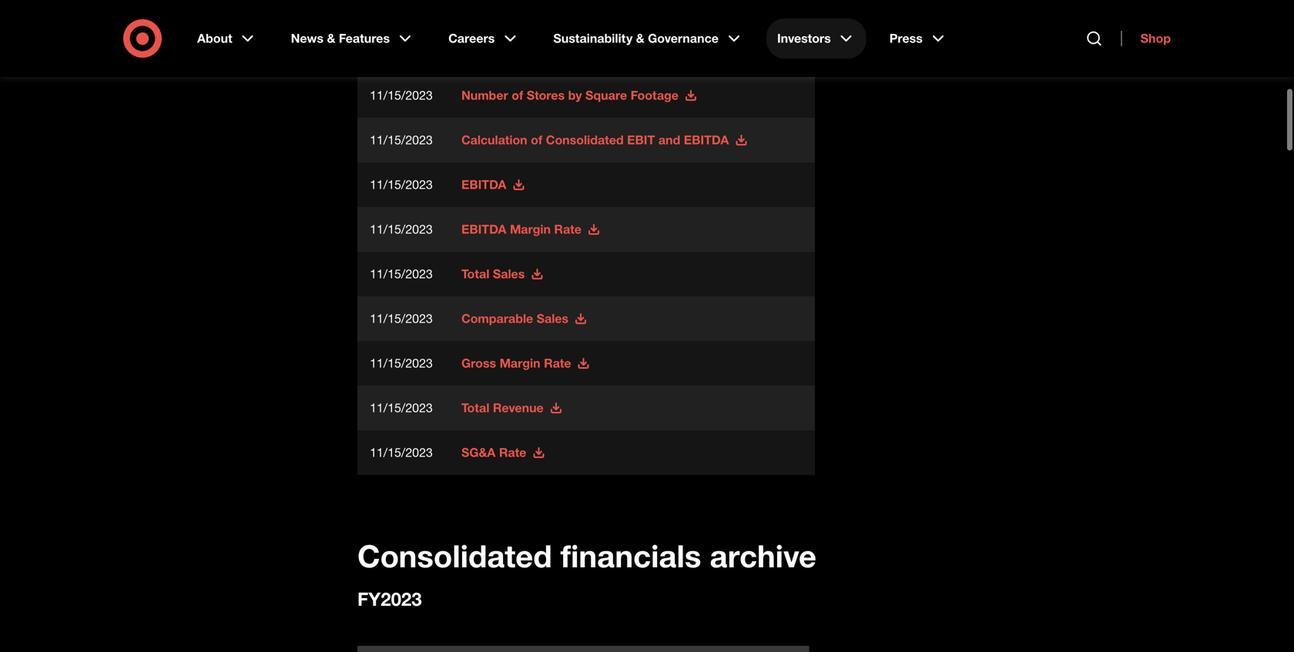 Task type: vqa. For each thing, say whether or not it's contained in the screenshot.
News & Features link
yes



Task type: locate. For each thing, give the bounding box(es) containing it.
careers
[[448, 31, 495, 46]]

0 vertical spatial margin
[[510, 222, 551, 237]]

1 vertical spatial rate
[[544, 356, 571, 371]]

11/15/2023
[[370, 43, 433, 58], [370, 88, 433, 103], [370, 132, 433, 147], [370, 177, 433, 192], [370, 222, 433, 237], [370, 266, 433, 282], [370, 311, 433, 326], [370, 356, 433, 371], [370, 401, 433, 416], [370, 445, 433, 460]]

number of stores by square footage
[[461, 88, 679, 103]]

rate
[[554, 222, 582, 237], [544, 356, 571, 371], [499, 445, 526, 460]]

about link
[[186, 18, 268, 59]]

ebitda margin rate link
[[461, 222, 600, 237]]

sustainability
[[553, 31, 633, 46]]

0 horizontal spatial &
[[327, 31, 335, 46]]

total left revenue
[[461, 401, 489, 416]]

consolidated
[[546, 132, 624, 147], [357, 537, 552, 575]]

5 11/15/2023 from the top
[[370, 222, 433, 237]]

investors link
[[766, 18, 866, 59]]

sales
[[493, 266, 525, 282], [537, 311, 568, 326]]

ebitda down ebitda link
[[461, 222, 506, 237]]

0 horizontal spatial sales
[[493, 266, 525, 282]]

investors
[[777, 31, 831, 46]]

4 11/15/2023 from the top
[[370, 177, 433, 192]]

comparable sales
[[461, 311, 568, 326]]

ebit
[[627, 132, 655, 147]]

& for features
[[327, 31, 335, 46]]

11/15/2023 for number of stores by square footage
[[370, 88, 433, 103]]

ebitda
[[684, 132, 729, 147], [461, 177, 506, 192], [461, 222, 506, 237]]

11/15/2023 for gross margin rate
[[370, 356, 433, 371]]

calculation for calculation of consolidated ebit and ebitda
[[461, 132, 527, 147]]

margin right gross
[[500, 356, 540, 371]]

sustainability & governance
[[553, 31, 719, 46]]

about
[[197, 31, 232, 46]]

total up comparable
[[461, 266, 489, 282]]

calculation
[[461, 43, 527, 58], [461, 132, 527, 147]]

ebitda for ebitda link
[[461, 177, 506, 192]]

sales for comparable sales
[[537, 311, 568, 326]]

1 total from the top
[[461, 266, 489, 282]]

2 total from the top
[[461, 401, 489, 416]]

2 & from the left
[[636, 31, 645, 46]]

total
[[461, 266, 489, 282], [461, 401, 489, 416]]

11/15/2023 for total revenue
[[370, 401, 433, 416]]

1 calculation from the top
[[461, 43, 527, 58]]

1 vertical spatial of
[[512, 88, 523, 103]]

total inside 'link'
[[461, 266, 489, 282]]

margin for gross
[[500, 356, 540, 371]]

calculation up ebitda link
[[461, 132, 527, 147]]

total sales link
[[461, 266, 543, 282]]

gross
[[461, 356, 496, 371]]

1 horizontal spatial sales
[[537, 311, 568, 326]]

ebitda right "and"
[[684, 132, 729, 147]]

2 vertical spatial ebitda
[[461, 222, 506, 237]]

margin inside ebitda margin rate link
[[510, 222, 551, 237]]

6 11/15/2023 from the top
[[370, 266, 433, 282]]

sales up gross margin rate link
[[537, 311, 568, 326]]

archive
[[710, 537, 817, 575]]

of down stores
[[531, 132, 542, 147]]

sales up comparable sales
[[493, 266, 525, 282]]

0 vertical spatial ebitda
[[684, 132, 729, 147]]

0 vertical spatial calculation
[[461, 43, 527, 58]]

of for consolidated
[[531, 132, 542, 147]]

ebitda margin rate
[[461, 222, 582, 237]]

shop link
[[1121, 31, 1171, 46]]

0 vertical spatial total
[[461, 266, 489, 282]]

9 11/15/2023 from the top
[[370, 401, 433, 416]]

0 vertical spatial sales
[[493, 266, 525, 282]]

margin
[[510, 222, 551, 237], [500, 356, 540, 371]]

of for roic
[[531, 43, 542, 58]]

0 vertical spatial of
[[531, 43, 542, 58]]

1 vertical spatial sales
[[537, 311, 568, 326]]

2 11/15/2023 from the top
[[370, 88, 433, 103]]

and
[[658, 132, 680, 147]]

3 11/15/2023 from the top
[[370, 132, 433, 147]]

total revenue
[[461, 401, 544, 416]]

0 vertical spatial rate
[[554, 222, 582, 237]]

comparable
[[461, 311, 533, 326]]

of left stores
[[512, 88, 523, 103]]

of
[[531, 43, 542, 58], [512, 88, 523, 103], [531, 132, 542, 147]]

2 calculation from the top
[[461, 132, 527, 147]]

2 vertical spatial of
[[531, 132, 542, 147]]

sales for total sales
[[493, 266, 525, 282]]

total for total sales
[[461, 266, 489, 282]]

calculation of consolidated ebit and ebitda
[[461, 132, 729, 147]]

& right news on the left top of page
[[327, 31, 335, 46]]

margin up total sales 'link'
[[510, 222, 551, 237]]

1 vertical spatial ebitda
[[461, 177, 506, 192]]

of left roic
[[531, 43, 542, 58]]

comparable sales link
[[461, 311, 587, 327]]

10 11/15/2023 from the top
[[370, 445, 433, 460]]

8 11/15/2023 from the top
[[370, 356, 433, 371]]

calculation of consolidated ebit and ebitda link
[[461, 132, 747, 148]]

sg&a rate
[[461, 445, 526, 460]]

1 horizontal spatial &
[[636, 31, 645, 46]]

1 & from the left
[[327, 31, 335, 46]]

number of stores by square footage link
[[461, 88, 697, 103]]

11/15/2023 for sg&a rate
[[370, 445, 433, 460]]

margin for ebitda
[[510, 222, 551, 237]]

1 11/15/2023 from the top
[[370, 43, 433, 58]]

& left governance
[[636, 31, 645, 46]]

7 11/15/2023 from the top
[[370, 311, 433, 326]]

1 vertical spatial total
[[461, 401, 489, 416]]

ebitda up ebitda margin rate
[[461, 177, 506, 192]]

margin inside gross margin rate link
[[500, 356, 540, 371]]

sales inside 'link'
[[493, 266, 525, 282]]

11/15/2023 for total sales
[[370, 266, 433, 282]]

of for stores
[[512, 88, 523, 103]]

calculation up number
[[461, 43, 527, 58]]

&
[[327, 31, 335, 46], [636, 31, 645, 46]]

total revenue link
[[461, 401, 562, 416]]

1 vertical spatial calculation
[[461, 132, 527, 147]]

1 vertical spatial margin
[[500, 356, 540, 371]]



Task type: describe. For each thing, give the bounding box(es) containing it.
news & features link
[[280, 18, 425, 59]]

gross margin rate
[[461, 356, 571, 371]]

gross margin rate link
[[461, 356, 590, 371]]

0 vertical spatial consolidated
[[546, 132, 624, 147]]

1 vertical spatial consolidated
[[357, 537, 552, 575]]

11/15/2023 for ebitda
[[370, 177, 433, 192]]

rate for gross margin rate
[[544, 356, 571, 371]]

consolidated financials archive
[[357, 537, 817, 575]]

sustainability & governance link
[[543, 18, 754, 59]]

sg&a rate link
[[461, 445, 545, 461]]

press
[[889, 31, 923, 46]]

calculation of roic
[[461, 43, 577, 58]]

sg&a
[[461, 445, 496, 460]]

square
[[585, 88, 627, 103]]

stores
[[527, 88, 565, 103]]

features
[[339, 31, 390, 46]]

by
[[568, 88, 582, 103]]

ebitda for ebitda margin rate
[[461, 222, 506, 237]]

total for total revenue
[[461, 401, 489, 416]]

shop
[[1141, 31, 1171, 46]]

number
[[461, 88, 508, 103]]

11/15/2023 for comparable sales
[[370, 311, 433, 326]]

11/15/2023 for calculation of consolidated ebit and ebitda
[[370, 132, 433, 147]]

revenue
[[493, 401, 544, 416]]

governance
[[648, 31, 719, 46]]

rate for ebitda margin rate
[[554, 222, 582, 237]]

financials
[[561, 537, 701, 575]]

11/15/2023 for ebitda margin rate
[[370, 222, 433, 237]]

calculation for calculation of roic
[[461, 43, 527, 58]]

press link
[[879, 18, 958, 59]]

2 vertical spatial rate
[[499, 445, 526, 460]]

news & features
[[291, 31, 390, 46]]

careers link
[[438, 18, 530, 59]]

total sales
[[461, 266, 525, 282]]

news
[[291, 31, 324, 46]]

roic
[[546, 43, 577, 58]]

ebitda link
[[461, 177, 525, 193]]

footage
[[631, 88, 679, 103]]

& for governance
[[636, 31, 645, 46]]

fy2023
[[357, 588, 422, 610]]



